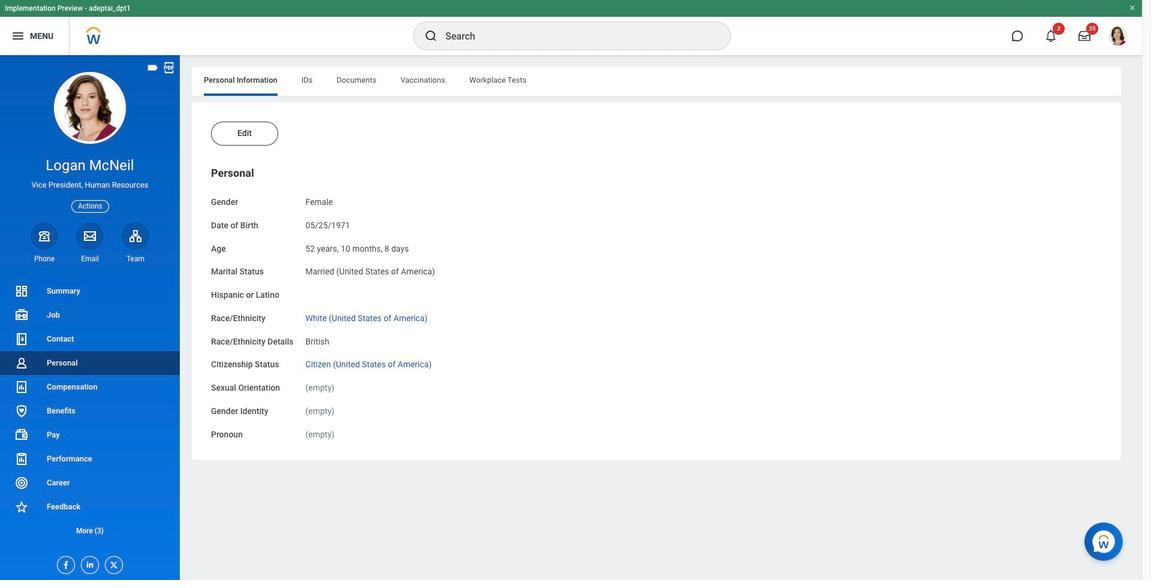 Task type: locate. For each thing, give the bounding box(es) containing it.
linkedin image
[[82, 557, 95, 570]]

performance image
[[14, 452, 29, 467]]

banner
[[0, 0, 1143, 55]]

tab list
[[192, 67, 1122, 96]]

female element
[[306, 195, 333, 207]]

contact image
[[14, 332, 29, 347]]

group
[[211, 166, 1103, 441]]

email logan mcneil element
[[76, 254, 104, 264]]

career image
[[14, 476, 29, 491]]

summary image
[[14, 284, 29, 299]]

job image
[[14, 308, 29, 323]]

search image
[[424, 29, 439, 43]]

profile logan mcneil image
[[1109, 26, 1128, 48]]

justify image
[[11, 29, 25, 43]]

x image
[[106, 557, 119, 570]]

Search Workday  search field
[[446, 23, 706, 49]]

inbox large image
[[1079, 30, 1091, 42]]

list
[[0, 280, 180, 543]]

phone image
[[36, 229, 53, 243]]



Task type: vqa. For each thing, say whether or not it's contained in the screenshot.
Team Logan McNeil element
yes



Task type: describe. For each thing, give the bounding box(es) containing it.
pay image
[[14, 428, 29, 443]]

mail image
[[83, 229, 97, 243]]

benefits image
[[14, 404, 29, 419]]

view printable version (pdf) image
[[163, 61, 176, 74]]

facebook image
[[58, 557, 71, 570]]

phone logan mcneil element
[[31, 254, 58, 264]]

british element
[[306, 334, 330, 346]]

close environment banner image
[[1130, 4, 1137, 11]]

team logan mcneil element
[[122, 254, 149, 264]]

personal image
[[14, 356, 29, 371]]

navigation pane region
[[0, 55, 180, 581]]

compensation image
[[14, 380, 29, 395]]

tag image
[[146, 61, 160, 74]]

feedback image
[[14, 500, 29, 515]]

notifications large image
[[1046, 30, 1058, 42]]

view team image
[[128, 229, 143, 243]]



